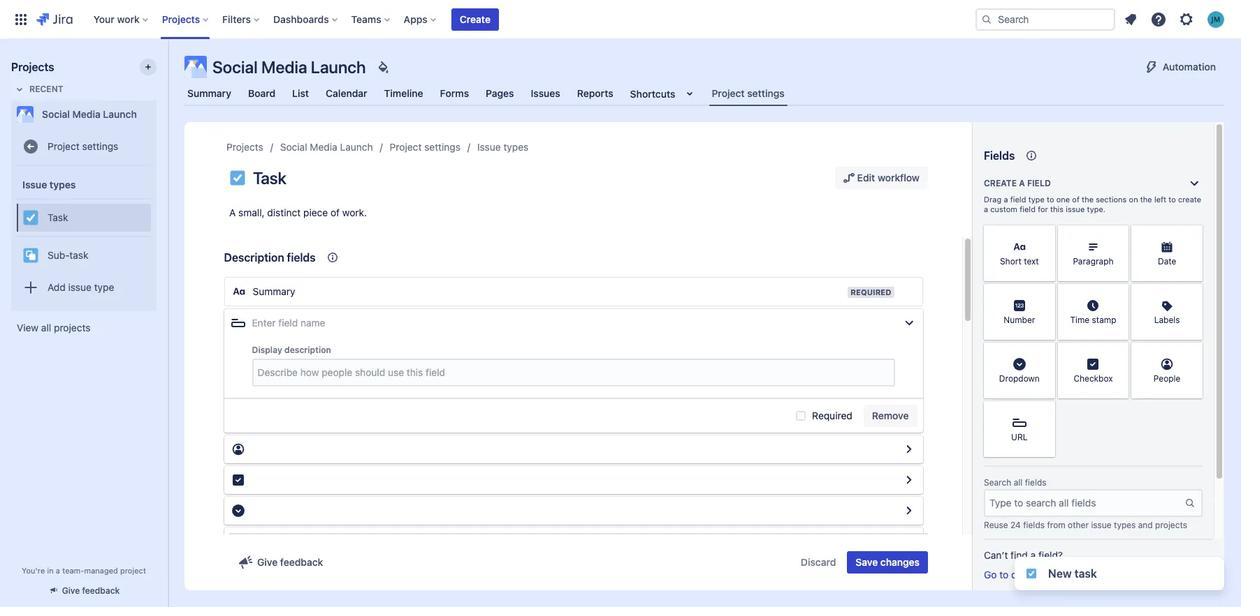 Task type: vqa. For each thing, say whether or not it's contained in the screenshot.
2nd the 0 from the right
no



Task type: locate. For each thing, give the bounding box(es) containing it.
0 horizontal spatial give
[[62, 586, 80, 597]]

2 horizontal spatial media
[[310, 141, 337, 153]]

team-
[[62, 567, 84, 576]]

create right apps dropdown button
[[460, 13, 491, 25]]

0 vertical spatial issue
[[477, 141, 501, 153]]

give feedback button
[[229, 552, 332, 574], [40, 580, 128, 603]]

go to custom fields
[[984, 570, 1072, 581]]

2 horizontal spatial types
[[1114, 521, 1136, 531]]

1 horizontal spatial issue
[[1066, 205, 1085, 214]]

2 vertical spatial issue
[[1091, 521, 1112, 531]]

to right the left
[[1169, 195, 1176, 204]]

jira image
[[36, 11, 73, 28], [36, 11, 73, 28]]

managed
[[84, 567, 118, 576]]

create for create
[[460, 13, 491, 25]]

1 vertical spatial field
[[1010, 195, 1026, 204]]

new
[[1048, 568, 1072, 581]]

0 horizontal spatial types
[[50, 179, 76, 190]]

0 vertical spatial give feedback button
[[229, 552, 332, 574]]

social right projects link
[[280, 141, 307, 153]]

close field configuration image
[[900, 315, 917, 332]]

issue inside button
[[68, 281, 92, 293]]

pages link
[[483, 81, 517, 106]]

type.
[[1087, 205, 1106, 214]]

0 vertical spatial give
[[257, 557, 278, 569]]

1 horizontal spatial feedback
[[280, 557, 323, 569]]

dashboards
[[273, 13, 329, 25]]

project settings link down recent
[[17, 133, 151, 161]]

2 horizontal spatial settings
[[747, 87, 785, 99]]

task link
[[17, 204, 151, 232]]

social media launch down recent
[[42, 108, 137, 120]]

projects right and
[[1155, 521, 1187, 531]]

1 horizontal spatial give
[[257, 557, 278, 569]]

1 vertical spatial create
[[984, 178, 1017, 189]]

to right the go
[[999, 570, 1009, 581]]

description
[[224, 252, 284, 264]]

1 vertical spatial social media launch
[[42, 108, 137, 120]]

social media launch link
[[11, 101, 151, 129], [280, 139, 373, 156]]

social media launch down the calendar link
[[280, 141, 373, 153]]

issue types for the issue types link on the top left
[[477, 141, 529, 153]]

issue types inside "group"
[[22, 179, 76, 190]]

0 vertical spatial task
[[69, 249, 88, 261]]

0 vertical spatial issue
[[1066, 205, 1085, 214]]

from
[[1047, 521, 1066, 531]]

forms
[[440, 87, 469, 99]]

0 horizontal spatial projects
[[54, 322, 90, 334]]

task for sub-task
[[69, 249, 88, 261]]

issue down the pages link
[[477, 141, 501, 153]]

more information image for dropdown
[[1037, 345, 1054, 361]]

0 vertical spatial issue types
[[477, 141, 529, 153]]

issue up task group in the left of the page
[[22, 179, 47, 190]]

issue types link
[[477, 139, 529, 156]]

1 horizontal spatial to
[[1047, 195, 1054, 204]]

the up type.
[[1082, 195, 1094, 204]]

board link
[[245, 81, 278, 106]]

task right issue type icon
[[253, 168, 286, 188]]

2 vertical spatial launch
[[340, 141, 373, 153]]

0 vertical spatial required
[[851, 288, 891, 297]]

on
[[1129, 195, 1138, 204]]

2 horizontal spatial social
[[280, 141, 307, 153]]

description
[[284, 345, 331, 356]]

projects button
[[158, 8, 214, 30]]

0 horizontal spatial issue
[[22, 179, 47, 190]]

issue
[[1066, 205, 1085, 214], [68, 281, 92, 293], [1091, 521, 1112, 531]]

projects up recent
[[11, 61, 54, 73]]

one
[[1056, 195, 1070, 204]]

social up summary link
[[212, 57, 258, 77]]

create
[[460, 13, 491, 25], [984, 178, 1017, 189]]

to up the this
[[1047, 195, 1054, 204]]

field for drag
[[1010, 195, 1026, 204]]

0 horizontal spatial social media launch link
[[11, 101, 151, 129]]

1 vertical spatial media
[[72, 108, 100, 120]]

feedback for left give feedback "button"
[[82, 586, 120, 597]]

create for create a field
[[984, 178, 1017, 189]]

field down "create a field"
[[1010, 195, 1026, 204]]

feedback for topmost give feedback "button"
[[280, 557, 323, 569]]

issue inside drag a field type to one of the sections on the left to create a custom field for this issue type.
[[1066, 205, 1085, 214]]

0 vertical spatial types
[[503, 141, 529, 153]]

all
[[41, 322, 51, 334], [1014, 478, 1023, 488]]

0 vertical spatial social media launch
[[212, 57, 366, 77]]

more information image for people
[[1184, 345, 1201, 361]]

for
[[1038, 205, 1048, 214]]

all for search
[[1014, 478, 1023, 488]]

issue types down the pages link
[[477, 141, 529, 153]]

fields right search
[[1025, 478, 1047, 488]]

sub-
[[48, 249, 69, 261]]

task up add issue type
[[69, 249, 88, 261]]

apps
[[404, 13, 428, 25]]

create button
[[451, 8, 499, 30]]

1 horizontal spatial summary
[[253, 286, 295, 298]]

required
[[851, 288, 891, 297], [812, 410, 852, 422]]

list link
[[289, 81, 312, 106]]

0 horizontal spatial the
[[1082, 195, 1094, 204]]

1 horizontal spatial projects
[[162, 13, 200, 25]]

appswitcher icon image
[[13, 11, 29, 28]]

issue for "group" containing issue types
[[22, 179, 47, 190]]

1 horizontal spatial types
[[503, 141, 529, 153]]

project settings
[[712, 87, 785, 99], [48, 140, 118, 152], [390, 141, 461, 153]]

paragraph
[[1073, 257, 1114, 267]]

project down recent
[[48, 140, 79, 152]]

you're in a team-managed project
[[22, 567, 146, 576]]

banner
[[0, 0, 1241, 39]]

type down 'sub-task' link
[[94, 281, 114, 293]]

project settings inside "link"
[[48, 140, 118, 152]]

custom down can't find a field?
[[1011, 570, 1045, 581]]

1 vertical spatial feedback
[[82, 586, 120, 597]]

0 horizontal spatial summary
[[187, 87, 231, 99]]

a
[[1019, 178, 1025, 189], [1004, 195, 1008, 204], [984, 205, 988, 214], [1031, 550, 1036, 562], [56, 567, 60, 576]]

Search field
[[976, 8, 1115, 30]]

issue inside "group"
[[22, 179, 47, 190]]

type up "for"
[[1028, 195, 1045, 204]]

give for left give feedback "button"
[[62, 586, 80, 597]]

launch left add to starred 'image'
[[103, 108, 137, 120]]

changes
[[880, 557, 920, 569]]

custom down "drag"
[[990, 205, 1017, 214]]

all right search
[[1014, 478, 1023, 488]]

tab list
[[176, 81, 1233, 106]]

1 vertical spatial task
[[1075, 568, 1097, 581]]

field up "for"
[[1027, 178, 1051, 189]]

1 horizontal spatial all
[[1014, 478, 1023, 488]]

search
[[984, 478, 1011, 488]]

open field configuration image
[[900, 442, 917, 458], [900, 472, 917, 489], [900, 503, 917, 520]]

create project image
[[143, 61, 154, 73]]

tab list containing project settings
[[176, 81, 1233, 106]]

1 horizontal spatial give feedback
[[257, 557, 323, 569]]

can't
[[984, 550, 1008, 562]]

projects up issue type icon
[[226, 141, 263, 153]]

0 vertical spatial create
[[460, 13, 491, 25]]

fields right 24
[[1023, 521, 1045, 531]]

type inside drag a field type to one of the sections on the left to create a custom field for this issue type.
[[1028, 195, 1045, 204]]

types inside "group"
[[50, 179, 76, 190]]

number
[[1004, 315, 1035, 326]]

new task button
[[1015, 558, 1224, 591]]

project down timeline "link"
[[390, 141, 422, 153]]

more information image up stamp
[[1111, 286, 1127, 303]]

group
[[17, 166, 151, 310]]

issue right add
[[68, 281, 92, 293]]

of right 'piece'
[[331, 207, 340, 219]]

board
[[248, 87, 275, 99]]

projects
[[162, 13, 200, 25], [11, 61, 54, 73], [226, 141, 263, 153]]

distinct
[[267, 207, 301, 219]]

more information image for paragraph
[[1111, 227, 1127, 244]]

of
[[1072, 195, 1080, 204], [331, 207, 340, 219]]

more information image
[[1111, 227, 1127, 244], [1037, 286, 1054, 303], [1184, 286, 1201, 303], [1037, 345, 1054, 361], [1111, 345, 1127, 361], [1184, 345, 1201, 361]]

1 horizontal spatial task
[[1075, 568, 1097, 581]]

this
[[1050, 205, 1064, 214]]

of right one
[[1072, 195, 1080, 204]]

0 vertical spatial give feedback
[[257, 557, 323, 569]]

task icon image
[[1026, 569, 1037, 580]]

more information image down create
[[1184, 227, 1201, 244]]

0 horizontal spatial type
[[94, 281, 114, 293]]

2 vertical spatial types
[[1114, 521, 1136, 531]]

0 vertical spatial social
[[212, 57, 258, 77]]

launch down the calendar link
[[340, 141, 373, 153]]

1 vertical spatial of
[[331, 207, 340, 219]]

0 horizontal spatial to
[[999, 570, 1009, 581]]

1 vertical spatial social media launch link
[[280, 139, 373, 156]]

0 horizontal spatial media
[[72, 108, 100, 120]]

issue right other
[[1091, 521, 1112, 531]]

1 horizontal spatial issue
[[477, 141, 501, 153]]

social media launch link down recent
[[11, 101, 151, 129]]

2 vertical spatial projects
[[226, 141, 263, 153]]

issue types up task group in the left of the page
[[22, 179, 76, 190]]

1 horizontal spatial project settings
[[390, 141, 461, 153]]

1 horizontal spatial type
[[1028, 195, 1045, 204]]

reuse
[[984, 521, 1008, 531]]

more information image
[[1037, 227, 1054, 244], [1184, 227, 1201, 244], [1111, 286, 1127, 303]]

0 vertical spatial of
[[1072, 195, 1080, 204]]

2 horizontal spatial projects
[[226, 141, 263, 153]]

more information image for labels
[[1184, 286, 1201, 303]]

text
[[1024, 257, 1039, 267]]

to
[[1047, 195, 1054, 204], [1169, 195, 1176, 204], [999, 570, 1009, 581]]

new task
[[1048, 568, 1097, 581]]

0 vertical spatial social media launch link
[[11, 101, 151, 129]]

display
[[252, 345, 282, 356]]

add issue type
[[48, 281, 114, 293]]

0 vertical spatial feedback
[[280, 557, 323, 569]]

1 vertical spatial give feedback
[[62, 586, 120, 597]]

social media launch up 'list'
[[212, 57, 366, 77]]

0 horizontal spatial give feedback
[[62, 586, 120, 597]]

description fields
[[224, 252, 316, 264]]

go to custom fields link
[[984, 569, 1086, 583]]

shortcuts
[[630, 88, 675, 100]]

0 vertical spatial all
[[41, 322, 51, 334]]

workflow
[[878, 172, 920, 184]]

1 horizontal spatial the
[[1140, 195, 1152, 204]]

task for new task
[[1075, 568, 1097, 581]]

launch up calendar
[[311, 57, 366, 77]]

social media launch link down the calendar link
[[280, 139, 373, 156]]

task right new
[[1075, 568, 1097, 581]]

drag a field type to one of the sections on the left to create a custom field for this issue type.
[[984, 195, 1201, 214]]

1 vertical spatial social
[[42, 108, 70, 120]]

project right shortcuts popup button
[[712, 87, 745, 99]]

sub-task link
[[17, 242, 151, 270]]

2 vertical spatial field
[[1020, 205, 1036, 214]]

0 horizontal spatial projects
[[11, 61, 54, 73]]

display description
[[252, 345, 331, 356]]

all inside view all projects link
[[41, 322, 51, 334]]

create inside button
[[460, 13, 491, 25]]

project settings link
[[17, 133, 151, 161], [390, 139, 461, 156]]

types down the pages link
[[503, 141, 529, 153]]

projects right the 'work'
[[162, 13, 200, 25]]

project settings link down timeline "link"
[[390, 139, 461, 156]]

0 horizontal spatial feedback
[[82, 586, 120, 597]]

type
[[1028, 195, 1045, 204], [94, 281, 114, 293]]

2 horizontal spatial project
[[712, 87, 745, 99]]

set background color image
[[374, 59, 391, 75]]

summary down description fields
[[253, 286, 295, 298]]

issue down one
[[1066, 205, 1085, 214]]

3 open field configuration image from the top
[[900, 503, 917, 520]]

more information image for checkbox
[[1111, 345, 1127, 361]]

task up sub-
[[48, 211, 68, 223]]

1 horizontal spatial issue types
[[477, 141, 529, 153]]

types up task group in the left of the page
[[50, 179, 76, 190]]

0 vertical spatial projects
[[162, 13, 200, 25]]

2 vertical spatial media
[[310, 141, 337, 153]]

1 vertical spatial types
[[50, 179, 76, 190]]

projects inside popup button
[[162, 13, 200, 25]]

drag
[[984, 195, 1002, 204]]

2 horizontal spatial more information image
[[1184, 227, 1201, 244]]

field left "for"
[[1020, 205, 1036, 214]]

summary left board
[[187, 87, 231, 99]]

0 horizontal spatial issue
[[68, 281, 92, 293]]

create up "drag"
[[984, 178, 1017, 189]]

view all projects link
[[11, 316, 157, 341]]

the right on
[[1140, 195, 1152, 204]]

0 vertical spatial field
[[1027, 178, 1051, 189]]

1 horizontal spatial projects
[[1155, 521, 1187, 531]]

1 vertical spatial projects
[[1155, 521, 1187, 531]]

1 vertical spatial custom
[[1011, 570, 1045, 581]]

1 vertical spatial issue
[[22, 179, 47, 190]]

task inside "group"
[[69, 249, 88, 261]]

social down recent
[[42, 108, 70, 120]]

help image
[[1150, 11, 1167, 28]]

discard button
[[792, 552, 844, 574]]

0 horizontal spatial of
[[331, 207, 340, 219]]

social media launch
[[212, 57, 366, 77], [42, 108, 137, 120], [280, 141, 373, 153]]

a down more information about the fields image
[[1019, 178, 1025, 189]]

projects
[[54, 322, 90, 334], [1155, 521, 1187, 531]]

task inside button
[[1075, 568, 1097, 581]]

all right view
[[41, 322, 51, 334]]

0 vertical spatial launch
[[311, 57, 366, 77]]

2 vertical spatial open field configuration image
[[900, 503, 917, 520]]

task
[[69, 249, 88, 261], [1075, 568, 1097, 581]]

projects down add issue type
[[54, 322, 90, 334]]

more information about the fields image
[[1023, 147, 1040, 164]]

2 horizontal spatial issue
[[1091, 521, 1112, 531]]

types left and
[[1114, 521, 1136, 531]]

launch
[[311, 57, 366, 77], [103, 108, 137, 120], [340, 141, 373, 153]]

sections
[[1096, 195, 1127, 204]]

2 the from the left
[[1140, 195, 1152, 204]]

1 horizontal spatial give feedback button
[[229, 552, 332, 574]]

0 vertical spatial open field configuration image
[[900, 442, 917, 458]]

can't find a field?
[[984, 550, 1063, 562]]

0 horizontal spatial task
[[69, 249, 88, 261]]

1 vertical spatial issue types
[[22, 179, 76, 190]]

in
[[47, 567, 54, 576]]

1 horizontal spatial create
[[984, 178, 1017, 189]]

feedback
[[280, 557, 323, 569], [82, 586, 120, 597]]

1 vertical spatial all
[[1014, 478, 1023, 488]]

0 horizontal spatial more information image
[[1037, 227, 1054, 244]]

search image
[[981, 14, 992, 25]]

a down "drag"
[[984, 205, 988, 214]]

more information image down "for"
[[1037, 227, 1054, 244]]

collapse recent projects image
[[11, 81, 28, 98]]



Task type: describe. For each thing, give the bounding box(es) containing it.
teams
[[351, 13, 381, 25]]

issue types for "group" containing issue types
[[22, 179, 76, 190]]

give feedback for topmost give feedback "button"
[[257, 557, 323, 569]]

0 vertical spatial projects
[[54, 322, 90, 334]]

timeline
[[384, 87, 423, 99]]

find
[[1011, 550, 1028, 562]]

people
[[1154, 374, 1181, 385]]

create a field
[[984, 178, 1051, 189]]

remove button
[[864, 405, 917, 428]]

Enter field name field
[[252, 315, 895, 332]]

0 horizontal spatial social
[[42, 108, 70, 120]]

dropdown
[[999, 374, 1040, 385]]

1 vertical spatial required
[[812, 410, 852, 422]]

reports link
[[574, 81, 616, 106]]

url
[[1011, 433, 1028, 443]]

task group
[[17, 198, 151, 236]]

fields
[[984, 150, 1015, 162]]

checkbox
[[1074, 374, 1113, 385]]

view all projects
[[17, 322, 90, 334]]

settings image
[[1178, 11, 1195, 28]]

view
[[17, 322, 39, 334]]

teams button
[[347, 8, 395, 30]]

fields left more information about the context fields image
[[287, 252, 316, 264]]

all for view
[[41, 322, 51, 334]]

of inside drag a field type to one of the sections on the left to create a custom field for this issue type.
[[1072, 195, 1080, 204]]

0 horizontal spatial project settings link
[[17, 133, 151, 161]]

this link will be opened in a new tab image
[[1075, 570, 1086, 581]]

1 horizontal spatial social media launch link
[[280, 139, 373, 156]]

a right the find
[[1031, 550, 1036, 562]]

1 vertical spatial projects
[[11, 61, 54, 73]]

issues link
[[528, 81, 563, 106]]

type inside add issue type button
[[94, 281, 114, 293]]

projects link
[[226, 139, 263, 156]]

field?
[[1038, 550, 1063, 562]]

1 the from the left
[[1082, 195, 1094, 204]]

projects for projects popup button
[[162, 13, 200, 25]]

banner containing your work
[[0, 0, 1241, 39]]

other
[[1068, 521, 1089, 531]]

labels
[[1154, 315, 1180, 326]]

pages
[[486, 87, 514, 99]]

notifications image
[[1122, 11, 1139, 28]]

remove
[[872, 410, 909, 422]]

issue for the issue types link on the top left
[[477, 141, 501, 153]]

1 horizontal spatial project
[[390, 141, 422, 153]]

add
[[48, 281, 66, 293]]

summary link
[[184, 81, 234, 106]]

sub-task
[[48, 249, 88, 261]]

save changes
[[856, 557, 920, 569]]

create
[[1178, 195, 1201, 204]]

types for the issue types link on the top left
[[503, 141, 529, 153]]

1 horizontal spatial settings
[[424, 141, 461, 153]]

give for topmost give feedback "button"
[[257, 557, 278, 569]]

field for create
[[1027, 178, 1051, 189]]

forms link
[[437, 81, 472, 106]]

short text
[[1000, 257, 1039, 267]]

primary element
[[8, 0, 976, 39]]

a small, distinct piece of work.
[[229, 207, 367, 219]]

2 open field configuration image from the top
[[900, 472, 917, 489]]

2 horizontal spatial project settings
[[712, 87, 785, 99]]

1 open field configuration image from the top
[[900, 442, 917, 458]]

a
[[229, 207, 236, 219]]

discard
[[801, 557, 836, 569]]

issue type icon image
[[229, 170, 246, 187]]

work
[[117, 13, 140, 25]]

and
[[1138, 521, 1153, 531]]

a right "drag"
[[1004, 195, 1008, 204]]

piece
[[303, 207, 328, 219]]

open field configuration image
[[900, 534, 917, 551]]

0 horizontal spatial project
[[48, 140, 79, 152]]

dashboards button
[[269, 8, 343, 30]]

more information image for number
[[1037, 286, 1054, 303]]

1 horizontal spatial project settings link
[[390, 139, 461, 156]]

filters button
[[218, 8, 265, 30]]

your work
[[93, 13, 140, 25]]

issues
[[531, 87, 560, 99]]

shortcuts button
[[627, 81, 701, 106]]

automation image
[[1143, 59, 1160, 75]]

0 horizontal spatial give feedback button
[[40, 580, 128, 603]]

Display description field
[[253, 361, 893, 386]]

time stamp
[[1070, 315, 1116, 326]]

list
[[292, 87, 309, 99]]

your
[[93, 13, 114, 25]]

task inside group
[[48, 211, 68, 223]]

automation
[[1163, 61, 1216, 73]]

project
[[120, 567, 146, 576]]

2 vertical spatial social media launch
[[280, 141, 373, 153]]

add issue type button
[[17, 274, 151, 302]]

1 horizontal spatial social
[[212, 57, 258, 77]]

1 vertical spatial summary
[[253, 286, 295, 298]]

sidebar navigation image
[[152, 56, 183, 84]]

add issue type image
[[22, 280, 39, 296]]

more information image for date
[[1184, 227, 1201, 244]]

more information image for short text
[[1037, 227, 1054, 244]]

0 vertical spatial task
[[253, 168, 286, 188]]

24
[[1011, 521, 1021, 531]]

timeline link
[[381, 81, 426, 106]]

calendar link
[[323, 81, 370, 106]]

your profile and settings image
[[1208, 11, 1224, 28]]

0 horizontal spatial settings
[[82, 140, 118, 152]]

types for "group" containing issue types
[[50, 179, 76, 190]]

edit
[[857, 172, 875, 184]]

a right in
[[56, 567, 60, 576]]

give feedback for left give feedback "button"
[[62, 586, 120, 597]]

small,
[[238, 207, 265, 219]]

group containing issue types
[[17, 166, 151, 310]]

0 vertical spatial summary
[[187, 87, 231, 99]]

1 vertical spatial launch
[[103, 108, 137, 120]]

search all fields
[[984, 478, 1047, 488]]

more information image for time stamp
[[1111, 286, 1127, 303]]

recent
[[29, 84, 63, 94]]

Type to search all fields text field
[[985, 491, 1185, 516]]

2 horizontal spatial to
[[1169, 195, 1176, 204]]

you're
[[22, 567, 45, 576]]

stamp
[[1092, 315, 1116, 326]]

time
[[1070, 315, 1090, 326]]

your work button
[[89, 8, 154, 30]]

add to starred image
[[152, 106, 169, 123]]

work.
[[342, 207, 367, 219]]

projects for projects link
[[226, 141, 263, 153]]

more information about the context fields image
[[324, 249, 341, 266]]

custom inside drag a field type to one of the sections on the left to create a custom field for this issue type.
[[990, 205, 1017, 214]]

fields left this link will be opened in a new tab icon
[[1047, 570, 1072, 581]]

save
[[856, 557, 878, 569]]

1 horizontal spatial media
[[261, 57, 307, 77]]

short
[[1000, 257, 1022, 267]]

reuse 24 fields from other issue types and projects
[[984, 521, 1187, 531]]

date
[[1158, 257, 1176, 267]]

edit workflow button
[[835, 167, 928, 189]]

reports
[[577, 87, 613, 99]]

calendar
[[326, 87, 367, 99]]



